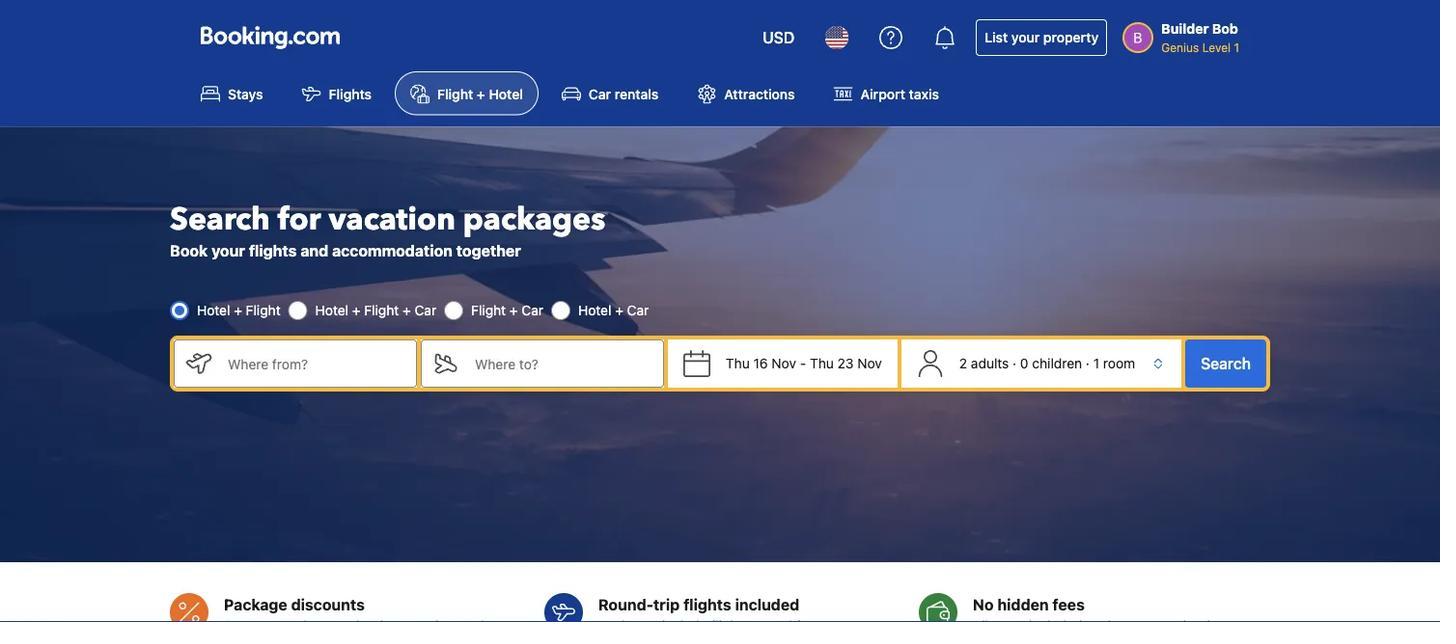 Task type: vqa. For each thing, say whether or not it's contained in the screenshot.
A
no



Task type: locate. For each thing, give the bounding box(es) containing it.
1 thu from the left
[[726, 356, 750, 372]]

thu 16 nov - thu 23 nov
[[726, 356, 882, 372]]

nov left -
[[772, 356, 797, 372]]

1 horizontal spatial your
[[1012, 29, 1040, 45]]

discounts
[[291, 596, 365, 614]]

children
[[1033, 356, 1083, 372]]

23
[[838, 356, 854, 372]]

search inside button
[[1201, 355, 1252, 373]]

taxis
[[909, 86, 940, 102]]

· right children
[[1086, 356, 1090, 372]]

usd button
[[751, 14, 807, 61]]

flight inside flight + hotel link
[[438, 86, 473, 102]]

booking.com online hotel reservations image
[[201, 26, 340, 49]]

0 horizontal spatial nov
[[772, 356, 797, 372]]

Where to? field
[[460, 340, 664, 388]]

package
[[224, 596, 288, 614]]

hotel for hotel + car
[[578, 303, 612, 319]]

+ for hotel + car
[[615, 303, 624, 319]]

together
[[456, 242, 521, 260]]

0 horizontal spatial search
[[170, 199, 270, 241]]

nov right 23
[[858, 356, 882, 372]]

0 horizontal spatial 1
[[1094, 356, 1100, 372]]

flights right trip
[[684, 596, 732, 614]]

usd
[[763, 28, 795, 47]]

search
[[170, 199, 270, 241], [1201, 355, 1252, 373]]

0 vertical spatial your
[[1012, 29, 1040, 45]]

1 · from the left
[[1013, 356, 1017, 372]]

flights link
[[286, 71, 387, 115]]

no hidden fees
[[973, 596, 1085, 614]]

0 horizontal spatial thu
[[726, 356, 750, 372]]

car rentals
[[589, 86, 659, 102]]

1 horizontal spatial thu
[[810, 356, 834, 372]]

0 vertical spatial 1
[[1235, 41, 1240, 54]]

builder
[[1162, 21, 1209, 37]]

1 left room
[[1094, 356, 1100, 372]]

0 horizontal spatial ·
[[1013, 356, 1017, 372]]

1 vertical spatial search
[[1201, 355, 1252, 373]]

flights down for
[[249, 242, 297, 260]]

your right book
[[212, 242, 245, 260]]

accommodation
[[332, 242, 453, 260]]

+ for hotel + flight + car
[[352, 303, 361, 319]]

1
[[1235, 41, 1240, 54], [1094, 356, 1100, 372]]

1 right level
[[1235, 41, 1240, 54]]

0 horizontal spatial flights
[[249, 242, 297, 260]]

airport taxis link
[[818, 71, 955, 115]]

hotel + car
[[578, 303, 649, 319]]

your right 'list'
[[1012, 29, 1040, 45]]

·
[[1013, 356, 1017, 372], [1086, 356, 1090, 372]]

search inside search for vacation packages book your flights and accommodation together
[[170, 199, 270, 241]]

0 vertical spatial search
[[170, 199, 270, 241]]

no
[[973, 596, 994, 614]]

· left the 0
[[1013, 356, 1017, 372]]

thu left 16
[[726, 356, 750, 372]]

flight + car
[[471, 303, 544, 319]]

2 · from the left
[[1086, 356, 1090, 372]]

book
[[170, 242, 208, 260]]

flight + hotel link
[[395, 71, 539, 115]]

packages
[[463, 199, 606, 241]]

1 horizontal spatial search
[[1201, 355, 1252, 373]]

Where from? field
[[212, 340, 417, 388]]

nov
[[772, 356, 797, 372], [858, 356, 882, 372]]

+ for hotel + flight
[[234, 303, 242, 319]]

0 vertical spatial flights
[[249, 242, 297, 260]]

+
[[477, 86, 486, 102], [234, 303, 242, 319], [352, 303, 361, 319], [403, 303, 411, 319], [510, 303, 518, 319], [615, 303, 624, 319]]

thu right -
[[810, 356, 834, 372]]

for
[[278, 199, 321, 241]]

0 horizontal spatial your
[[212, 242, 245, 260]]

flights
[[249, 242, 297, 260], [684, 596, 732, 614]]

+ for flight + car
[[510, 303, 518, 319]]

1 horizontal spatial flights
[[684, 596, 732, 614]]

list your property link
[[977, 19, 1108, 56]]

flight
[[438, 86, 473, 102], [246, 303, 281, 319], [364, 303, 399, 319], [471, 303, 506, 319]]

rentals
[[615, 86, 659, 102]]

airport taxis
[[861, 86, 940, 102]]

1 vertical spatial flights
[[684, 596, 732, 614]]

search for vacation packages book your flights and accommodation together
[[170, 199, 606, 260]]

1 horizontal spatial ·
[[1086, 356, 1090, 372]]

your
[[1012, 29, 1040, 45], [212, 242, 245, 260]]

car
[[589, 86, 611, 102], [415, 303, 437, 319], [522, 303, 544, 319], [627, 303, 649, 319]]

flight + hotel
[[438, 86, 523, 102]]

thu
[[726, 356, 750, 372], [810, 356, 834, 372]]

car rentals link
[[546, 71, 674, 115]]

1 vertical spatial your
[[212, 242, 245, 260]]

list
[[985, 29, 1008, 45]]

1 horizontal spatial nov
[[858, 356, 882, 372]]

+ for flight + hotel
[[477, 86, 486, 102]]

stays
[[228, 86, 263, 102]]

attractions link
[[682, 71, 811, 115]]

stays link
[[185, 71, 279, 115]]

flights inside search for vacation packages book your flights and accommodation together
[[249, 242, 297, 260]]

property
[[1044, 29, 1099, 45]]

1 horizontal spatial 1
[[1235, 41, 1240, 54]]

hotel
[[489, 86, 523, 102], [197, 303, 230, 319], [315, 303, 349, 319], [578, 303, 612, 319]]

1 nov from the left
[[772, 356, 797, 372]]



Task type: describe. For each thing, give the bounding box(es) containing it.
-
[[800, 356, 807, 372]]

fees
[[1053, 596, 1085, 614]]

hotel + flight + car
[[315, 303, 437, 319]]

2 thu from the left
[[810, 356, 834, 372]]

and
[[301, 242, 329, 260]]

package discounts
[[224, 596, 365, 614]]

bob
[[1213, 21, 1239, 37]]

search button
[[1186, 340, 1267, 388]]

included
[[735, 596, 800, 614]]

round-
[[599, 596, 654, 614]]

search for search
[[1201, 355, 1252, 373]]

airport
[[861, 86, 906, 102]]

hotel for hotel + flight + car
[[315, 303, 349, 319]]

hidden
[[998, 596, 1049, 614]]

0
[[1021, 356, 1029, 372]]

adults
[[971, 356, 1009, 372]]

trip
[[654, 596, 680, 614]]

hotel + flight
[[197, 303, 281, 319]]

builder bob genius level 1
[[1162, 21, 1240, 54]]

level
[[1203, 41, 1231, 54]]

1 inside builder bob genius level 1
[[1235, 41, 1240, 54]]

genius
[[1162, 41, 1200, 54]]

vacation
[[329, 199, 456, 241]]

search for search for vacation packages book your flights and accommodation together
[[170, 199, 270, 241]]

2 nov from the left
[[858, 356, 882, 372]]

list your property
[[985, 29, 1099, 45]]

1 vertical spatial 1
[[1094, 356, 1100, 372]]

round-trip flights included
[[599, 596, 800, 614]]

attractions
[[725, 86, 795, 102]]

your inside search for vacation packages book your flights and accommodation together
[[212, 242, 245, 260]]

2 adults · 0 children · 1 room
[[960, 356, 1136, 372]]

your inside the list your property link
[[1012, 29, 1040, 45]]

room
[[1104, 356, 1136, 372]]

hotel for hotel + flight
[[197, 303, 230, 319]]

flights
[[329, 86, 372, 102]]

16
[[754, 356, 768, 372]]

2
[[960, 356, 968, 372]]



